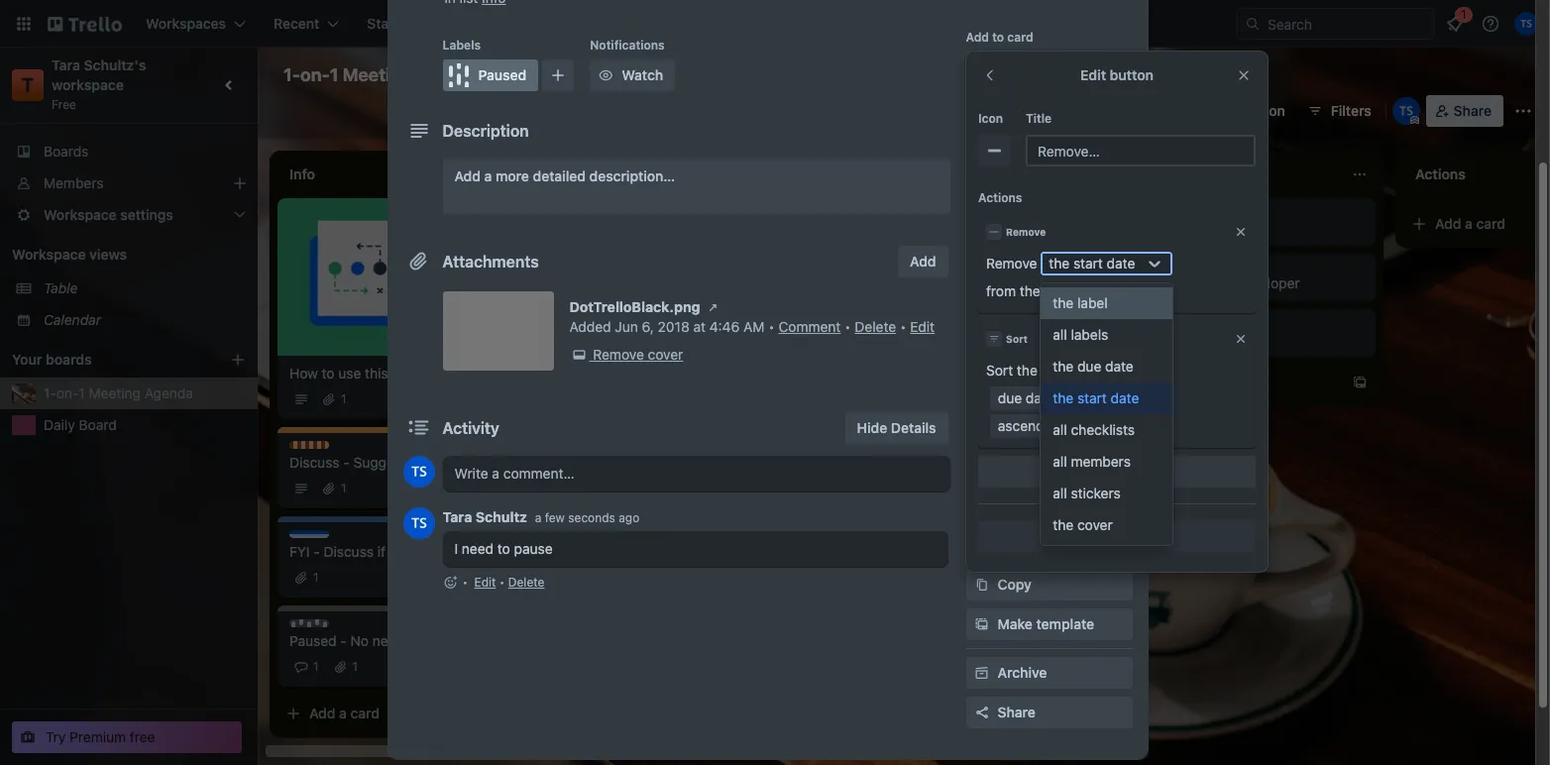 Task type: vqa. For each thing, say whether or not it's contained in the screenshot.
Apple Test
no



Task type: describe. For each thing, give the bounding box(es) containing it.
search image
[[1246, 16, 1261, 32]]

add inside add power-ups 'link'
[[998, 376, 1024, 393]]

discuss inside the fyi fyi - discuss if interested (#6)
[[324, 543, 374, 560]]

edit • delete
[[475, 575, 545, 590]]

date down 'sort the list by'
[[1026, 390, 1055, 407]]

the inside discuss can you please give feedback on the report?
[[853, 295, 874, 311]]

the up add power-ups
[[1053, 358, 1074, 375]]

few inside tara schultz a few seconds ago
[[545, 511, 565, 526]]

sm image for copy
[[972, 575, 992, 595]]

paused for paused paused - no need to discuss (#0)
[[309, 620, 352, 635]]

remove cover
[[593, 346, 684, 363]]

comment link
[[779, 318, 841, 335]]

new
[[853, 219, 881, 236]]

boards link
[[0, 136, 258, 168]]

how
[[725, 219, 751, 236]]

chaos
[[1221, 219, 1259, 236]]

how to use this board link
[[290, 364, 512, 384]]

move
[[571, 239, 606, 256]]

time
[[1189, 219, 1217, 236]]

1 horizontal spatial due
[[1078, 358, 1102, 375]]

description
[[443, 122, 529, 140]]

pause
[[514, 540, 553, 557]]

goal for best
[[1154, 317, 1180, 332]]

1 vertical spatial the start date
[[1053, 390, 1140, 407]]

table link
[[44, 279, 246, 298]]

color: pink, title: "goal" element for best
[[1134, 317, 1180, 332]]

1 horizontal spatial add button
[[1081, 528, 1154, 544]]

manage
[[1134, 219, 1186, 236]]

sm image for make template
[[972, 615, 992, 635]]

i need to pause
[[455, 540, 553, 557]]

0 vertical spatial remove
[[1007, 226, 1047, 238]]

icon
[[979, 111, 1004, 126]]

details
[[891, 419, 937, 436]]

on inside blocker the team is stuck on x, how can we move forward?
[[688, 219, 704, 236]]

sm image down icon
[[985, 141, 1005, 161]]

0 vertical spatial share
[[1454, 102, 1492, 119]]

add power-ups link
[[966, 369, 1133, 401]]

- for paused
[[340, 633, 347, 650]]

for
[[709, 295, 727, 311]]

0 vertical spatial edit link
[[911, 318, 935, 335]]

1-on-1 meeting agenda link
[[44, 384, 246, 404]]

discuss for discuss new training program
[[873, 206, 918, 221]]

1 vertical spatial button
[[1028, 457, 1071, 474]]

jun
[[615, 318, 638, 335]]

0 vertical spatial ups
[[1008, 307, 1031, 322]]

Write a comment text field
[[443, 456, 951, 492]]

your
[[12, 351, 42, 368]]

added
[[570, 318, 611, 335]]

1 vertical spatial remove
[[987, 255, 1038, 272]]

color: orange, title: "discuss" element for new training program
[[853, 206, 918, 221]]

add board image
[[230, 352, 246, 368]]

1 vertical spatial meeting
[[89, 385, 141, 402]]

hide details
[[857, 419, 937, 436]]

sm image for remove cover
[[570, 345, 590, 365]]

sm image up 4:46
[[704, 298, 724, 317]]

0 horizontal spatial members link
[[0, 168, 258, 199]]

notifications
[[590, 38, 665, 53]]

members
[[1071, 453, 1131, 470]]

sm image for automation
[[1183, 95, 1210, 123]]

try premium free button
[[12, 722, 242, 754]]

label
[[1078, 295, 1108, 311]]

date up mentor
[[1107, 255, 1136, 272]]

labels
[[1071, 326, 1109, 343]]

0 vertical spatial add button
[[998, 457, 1071, 474]]

ascending
[[998, 417, 1064, 434]]

give
[[954, 275, 981, 292]]

agenda inside text field
[[416, 64, 482, 85]]

1 vertical spatial start
[[1078, 390, 1108, 407]]

please
[[909, 275, 951, 292]]

to up the "return to previous screen" icon
[[993, 30, 1005, 45]]

stuck
[[649, 219, 684, 236]]

add inside add button
[[910, 253, 937, 270]]

goals
[[671, 295, 705, 311]]

color: pink, title: "goal" element for mentor
[[1134, 262, 1180, 277]]

add inside add a more detailed description… link
[[455, 168, 481, 184]]

to inside paused paused - no need to discuss (#0)
[[408, 633, 421, 650]]

checklist link
[[966, 131, 1133, 163]]

1 vertical spatial actions
[[966, 508, 1010, 523]]

primary element
[[0, 0, 1551, 48]]

free
[[52, 97, 76, 112]]

discuss - suggested topic (#3) link
[[290, 453, 512, 473]]

best
[[1134, 330, 1163, 347]]

1 vertical spatial confluence
[[998, 336, 1073, 353]]

a few seconds ago link
[[535, 511, 640, 526]]

close image
[[1235, 332, 1249, 346]]

0 horizontal spatial on-
[[56, 385, 79, 402]]

x,
[[708, 219, 721, 236]]

paused left no
[[290, 633, 337, 650]]

members for the left members link
[[44, 175, 104, 191]]

close popover image
[[1237, 67, 1252, 83]]

more
[[496, 168, 530, 184]]

daily board link
[[44, 416, 246, 435]]

the left label
[[1053, 295, 1074, 311]]

0 horizontal spatial share
[[998, 704, 1036, 721]]

0 vertical spatial start
[[1074, 255, 1104, 272]]

added jun 6, 2018 at 4:46 am
[[570, 318, 765, 335]]

this
[[365, 365, 388, 382]]

1 vertical spatial color: black, title: "paused" element
[[290, 620, 352, 635]]

sm image for archive
[[972, 663, 992, 683]]

action
[[1118, 463, 1159, 480]]

0 vertical spatial add button button
[[966, 450, 1133, 482]]

power-ups
[[966, 307, 1031, 322]]

0 vertical spatial color: black, title: "paused" element
[[443, 60, 539, 91]]

new training program link
[[853, 218, 1083, 238]]

the down by
[[1053, 390, 1074, 407]]

- for fyi
[[314, 543, 320, 560]]

all checklists
[[1053, 421, 1135, 438]]

copy link
[[966, 569, 1133, 601]]

tara for schultz
[[443, 509, 472, 526]]

close image
[[1235, 225, 1249, 239]]

0 horizontal spatial automation
[[966, 426, 1034, 441]]

0 vertical spatial delete link
[[855, 318, 897, 335]]

1 inside text field
[[330, 64, 339, 85]]

automation button
[[1183, 95, 1298, 127]]

use
[[338, 365, 361, 382]]

add reaction image
[[443, 573, 459, 593]]

the inside "i've drafted my goals for the next few months. any feedback?"
[[730, 295, 751, 311]]

1 horizontal spatial share button
[[1427, 95, 1504, 127]]

make
[[998, 616, 1033, 633]]

date down labels at the top of page
[[1106, 358, 1134, 375]]

blocker the team is stuck on x, how can we move forward?
[[571, 206, 800, 256]]

ago
[[619, 511, 640, 526]]

watch button
[[590, 60, 675, 91]]

workspace for workspace visible
[[567, 66, 640, 83]]

drafted
[[597, 295, 644, 311]]

create
[[587, 15, 631, 32]]

discuss can you please give feedback on the report?
[[853, 262, 1064, 311]]

am
[[744, 318, 765, 335]]

sort for sort
[[1007, 333, 1028, 345]]

mentor another developer link
[[1134, 274, 1365, 294]]

create button
[[575, 8, 643, 40]]

1 horizontal spatial need
[[462, 540, 494, 557]]

0 horizontal spatial edit link
[[475, 575, 496, 590]]

0 horizontal spatial agenda
[[145, 385, 193, 402]]

6,
[[642, 318, 654, 335]]

1 horizontal spatial delete
[[855, 318, 897, 335]]

hide
[[857, 419, 888, 436]]

how to use this board
[[290, 365, 429, 382]]

0 vertical spatial tara schultz (taraschultz7) image
[[1515, 12, 1539, 36]]

1 vertical spatial tara schultz (taraschultz7) image
[[1393, 97, 1421, 125]]

1 vertical spatial add button button
[[979, 521, 1256, 552]]

to left the use in the left of the page
[[322, 365, 335, 382]]

on- inside text field
[[300, 64, 330, 85]]

the due date
[[1053, 358, 1134, 375]]

sm image for members
[[972, 58, 992, 77]]

color: orange, title: "discuss" element down added
[[571, 357, 636, 372]]

show menu image
[[1514, 101, 1534, 121]]

add a more detailed description… link
[[443, 159, 951, 214]]

workspace visible
[[567, 66, 686, 83]]

0 vertical spatial the start date
[[1050, 255, 1136, 272]]

boards
[[46, 351, 92, 368]]

due date
[[998, 390, 1055, 407]]

a inside tara schultz a few seconds ago
[[535, 511, 542, 526]]

topic
[[426, 454, 458, 471]]

my
[[648, 295, 667, 311]]

confluence button
[[930, 95, 1051, 127]]

2 vertical spatial button
[[1111, 528, 1154, 544]]

cover for remove cover
[[648, 346, 684, 363]]

custom fields
[[998, 257, 1091, 274]]



Task type: locate. For each thing, give the bounding box(es) containing it.
detailed
[[533, 168, 586, 184]]

goal best practice blog
[[1134, 317, 1251, 347]]

sm image down the "return to previous screen" icon
[[972, 97, 992, 117]]

0 vertical spatial edit
[[1081, 66, 1107, 83]]

1 vertical spatial workspace
[[12, 246, 86, 263]]

color: orange, title: "discuss" element for can you please give feedback on the report?
[[853, 262, 918, 277]]

goal inside goal mentor another developer
[[1154, 262, 1180, 277]]

sm image inside move link
[[972, 536, 992, 555]]

dates
[[998, 178, 1036, 194]]

need right i
[[462, 540, 494, 557]]

fyi fyi - discuss if interested (#6)
[[290, 531, 485, 560]]

all left stickers
[[1053, 485, 1068, 502]]

start up label
[[1074, 255, 1104, 272]]

share left show menu icon
[[1454, 102, 1492, 119]]

1 horizontal spatial members
[[998, 59, 1060, 75]]

0 horizontal spatial create from template… image
[[1071, 339, 1087, 355]]

try premium free
[[46, 729, 155, 746]]

sm image for move
[[972, 536, 992, 555]]

+ add action
[[1076, 463, 1159, 480]]

goal inside goal best practice blog
[[1154, 317, 1180, 332]]

members down 'boards'
[[44, 175, 104, 191]]

color: orange, title: "discuss" element for discuss - suggested topic (#3)
[[290, 441, 354, 456]]

attachment
[[998, 217, 1075, 234]]

all
[[1053, 326, 1068, 343], [1053, 421, 1068, 438], [1053, 453, 1068, 470], [1053, 485, 1068, 502]]

tara schultz (taraschultz7) image right the open information menu icon
[[1515, 12, 1539, 36]]

sm image inside checklist link
[[972, 137, 992, 157]]

report?
[[877, 295, 924, 311]]

list
[[1042, 362, 1060, 379]]

edit button
[[1081, 66, 1154, 83]]

button left +
[[1028, 457, 1071, 474]]

1 vertical spatial cover
[[1078, 517, 1113, 534]]

1 horizontal spatial power-
[[1028, 376, 1075, 393]]

color: orange, title: "discuss" element
[[853, 206, 918, 221], [853, 262, 918, 277], [571, 357, 636, 372], [290, 441, 354, 456]]

filters button
[[1302, 95, 1378, 127]]

edit for edit • delete
[[475, 575, 496, 590]]

confluence inside the confluence button
[[964, 102, 1039, 119]]

1 horizontal spatial agenda
[[416, 64, 482, 85]]

1 vertical spatial color: pink, title: "goal" element
[[1134, 317, 1180, 332]]

2 goal from the top
[[1154, 317, 1180, 332]]

free
[[130, 729, 155, 746]]

0 vertical spatial actions
[[979, 190, 1023, 205]]

ups down the due date
[[1075, 376, 1101, 393]]

agenda
[[416, 64, 482, 85], [145, 385, 193, 402]]

daily board
[[44, 417, 117, 433]]

0 vertical spatial cover
[[648, 346, 684, 363]]

discuss discuss - suggested topic (#3)
[[290, 441, 490, 471]]

edit link
[[911, 318, 935, 335], [475, 575, 496, 590]]

workspace down notifications
[[567, 66, 640, 83]]

add button down ascending
[[998, 457, 1071, 474]]

custom
[[998, 257, 1049, 274]]

the right "for"
[[730, 295, 751, 311]]

add button
[[898, 246, 949, 278]]

0 vertical spatial power-
[[966, 307, 1008, 322]]

share down archive
[[998, 704, 1036, 721]]

0 vertical spatial need
[[462, 540, 494, 557]]

agenda up daily board link
[[145, 385, 193, 402]]

attachment button
[[966, 210, 1133, 242]]

seconds
[[568, 511, 616, 526]]

remove up the feedback
[[987, 255, 1038, 272]]

0 horizontal spatial 1-on-1 meeting agenda
[[44, 385, 193, 402]]

the down custom at the top right
[[1020, 283, 1041, 299]]

automation inside button
[[1210, 102, 1286, 119]]

1 horizontal spatial share
[[1454, 102, 1492, 119]]

add button button down stickers
[[979, 521, 1256, 552]]

the down all stickers
[[1053, 517, 1074, 534]]

0 vertical spatial tara schultz (taraschultz7) image
[[403, 456, 435, 488]]

2018
[[658, 318, 690, 335]]

1 vertical spatial 1-on-1 meeting agenda
[[44, 385, 193, 402]]

make template
[[998, 616, 1095, 633]]

t link
[[12, 69, 44, 101]]

at
[[694, 318, 706, 335]]

1 vertical spatial members
[[44, 175, 104, 191]]

sm image for watch
[[596, 65, 616, 85]]

4 all from the top
[[1053, 485, 1068, 502]]

tara schultz (taraschultz7) image right filters
[[1393, 97, 1421, 125]]

1 vertical spatial need
[[373, 633, 404, 650]]

agenda left star or unstar board icon
[[416, 64, 482, 85]]

button up remove… text box on the top right
[[1110, 66, 1154, 83]]

discuss for discuss can you please give feedback on the report?
[[873, 262, 918, 277]]

due up ascending
[[998, 390, 1023, 407]]

few inside "i've drafted my goals for the next few months. any feedback?"
[[571, 314, 594, 331]]

to left discuss
[[408, 633, 421, 650]]

0 vertical spatial on-
[[300, 64, 330, 85]]

1 horizontal spatial delete link
[[855, 318, 897, 335]]

share button left show menu icon
[[1427, 95, 1504, 127]]

all left +
[[1053, 453, 1068, 470]]

1 horizontal spatial ups
[[1075, 376, 1101, 393]]

watch
[[622, 66, 664, 83]]

no
[[351, 633, 369, 650]]

0 horizontal spatial tara schultz (taraschultz7) image
[[1393, 97, 1421, 125]]

sm image
[[972, 137, 992, 157], [570, 345, 590, 365], [972, 575, 992, 595], [972, 615, 992, 635]]

all for all members
[[1053, 453, 1068, 470]]

edit link down 'report?'
[[911, 318, 935, 335]]

the team is stuck on x, how can we move forward? link
[[571, 218, 801, 258]]

1 vertical spatial delete link
[[509, 575, 545, 590]]

- left suggested
[[343, 454, 350, 471]]

developer
[[1237, 275, 1301, 292]]

2 color: pink, title: "goal" element from the top
[[1134, 317, 1180, 332]]

create from template… image
[[1071, 339, 1087, 355], [1353, 375, 1369, 391]]

- inside the fyi fyi - discuss if interested (#6)
[[314, 543, 320, 560]]

tara schultz (taraschultz7) image
[[1515, 12, 1539, 36], [1393, 97, 1421, 125]]

0 horizontal spatial labels
[[443, 38, 481, 53]]

a inside add a more detailed description… link
[[485, 168, 492, 184]]

tara up i
[[443, 509, 472, 526]]

1 horizontal spatial color: black, title: "paused" element
[[443, 60, 539, 91]]

actions up move
[[966, 508, 1010, 523]]

1 tara schultz (taraschultz7) image from the top
[[403, 456, 435, 488]]

tara inside tara schultz's workspace free
[[52, 57, 80, 73]]

1 vertical spatial automation
[[966, 426, 1034, 441]]

edit left •
[[475, 575, 496, 590]]

0 horizontal spatial due
[[998, 390, 1023, 407]]

Board name text field
[[274, 60, 492, 91]]

1 vertical spatial members link
[[0, 168, 258, 199]]

+
[[1076, 463, 1085, 480]]

remove down jun
[[593, 346, 644, 363]]

discuss inside discuss new training program
[[873, 206, 918, 221]]

your boards with 2 items element
[[12, 348, 200, 372]]

0 vertical spatial members link
[[966, 52, 1133, 83]]

sm image left watch
[[596, 65, 616, 85]]

0 vertical spatial 1-
[[284, 64, 300, 85]]

0 vertical spatial goal
[[1154, 262, 1180, 277]]

your boards
[[12, 351, 92, 368]]

create from template… image for mentor another developer
[[1353, 375, 1369, 391]]

all for all checklists
[[1053, 421, 1068, 438]]

date up checklists
[[1111, 390, 1140, 407]]

start down the due date
[[1078, 390, 1108, 407]]

tara schultz (taraschultz7) image left (#3)
[[403, 456, 435, 488]]

0 vertical spatial share button
[[1427, 95, 1504, 127]]

1 vertical spatial -
[[314, 543, 320, 560]]

0 horizontal spatial edit
[[475, 575, 496, 590]]

color: black, title: "paused" element up description
[[443, 60, 539, 91]]

members link up labels "link"
[[966, 52, 1133, 83]]

labels
[[443, 38, 481, 53], [998, 98, 1041, 115]]

discuss left if
[[324, 543, 374, 560]]

- inside 'discuss discuss - suggested topic (#3)'
[[343, 454, 350, 471]]

can you please give feedback on the report? link
[[853, 274, 1083, 313]]

edit link left •
[[475, 575, 496, 590]]

0 vertical spatial few
[[571, 314, 594, 331]]

star or unstar board image
[[503, 67, 519, 83]]

- for discuss
[[343, 454, 350, 471]]

color: pink, title: "goal" element down mentor
[[1134, 317, 1180, 332]]

copy
[[998, 576, 1032, 593]]

labels up 1-on-1 meeting agenda text field
[[443, 38, 481, 53]]

discuss inside discuss can you please give feedback on the report?
[[873, 262, 918, 277]]

1 vertical spatial on-
[[56, 385, 79, 402]]

to
[[993, 30, 1005, 45], [322, 365, 335, 382], [498, 540, 511, 557], [408, 633, 421, 650]]

discuss new training program
[[853, 206, 991, 236]]

1 horizontal spatial workspace
[[567, 66, 640, 83]]

goal down manage
[[1154, 262, 1180, 277]]

goal for mentor
[[1154, 262, 1180, 277]]

paused down color: blue, title: "fyi" element
[[309, 620, 352, 635]]

discuss up add button
[[873, 206, 918, 221]]

sm image left copy at the bottom of the page
[[972, 575, 992, 595]]

labels inside "link"
[[998, 98, 1041, 115]]

add button down stickers
[[1081, 528, 1154, 544]]

any
[[654, 314, 678, 331]]

the   label
[[1053, 295, 1108, 311]]

the start date up all checklists at right bottom
[[1053, 390, 1140, 407]]

2 vertical spatial remove
[[593, 346, 644, 363]]

0 horizontal spatial share button
[[966, 697, 1133, 729]]

cover down added jun 6, 2018 at 4:46 am
[[648, 346, 684, 363]]

discuss down the use in the left of the page
[[309, 441, 354, 456]]

calendar
[[44, 311, 101, 328]]

1 vertical spatial agenda
[[145, 385, 193, 402]]

ups inside 'link'
[[1075, 376, 1101, 393]]

0 vertical spatial delete
[[855, 318, 897, 335]]

sort down power-ups on the right top
[[1007, 333, 1028, 345]]

1 horizontal spatial on-
[[300, 64, 330, 85]]

color: blue, title: "fyi" element
[[290, 531, 329, 545]]

0 vertical spatial color: pink, title: "goal" element
[[1134, 262, 1180, 277]]

1 vertical spatial 1-
[[44, 385, 56, 402]]

discuss for discuss
[[591, 357, 636, 372]]

on inside discuss can you please give feedback on the report?
[[1048, 275, 1064, 292]]

need inside paused paused - no need to discuss (#0)
[[373, 633, 404, 650]]

views
[[89, 246, 127, 263]]

board
[[79, 417, 117, 433]]

sm image for labels
[[972, 97, 992, 117]]

0 horizontal spatial few
[[545, 511, 565, 526]]

- inside paused paused - no need to discuss (#0)
[[340, 633, 347, 650]]

1- inside text field
[[284, 64, 300, 85]]

0 vertical spatial tara
[[52, 57, 80, 73]]

0 vertical spatial confluence
[[964, 102, 1039, 119]]

sm image for checklist
[[972, 137, 992, 157]]

open information menu image
[[1482, 14, 1501, 34]]

ups down from the card
[[1008, 307, 1031, 322]]

add
[[966, 30, 990, 45], [455, 168, 481, 184], [1436, 215, 1462, 232], [910, 253, 937, 270], [873, 338, 899, 355], [1154, 374, 1181, 391], [998, 376, 1024, 393], [998, 457, 1024, 474], [1089, 463, 1115, 480], [1081, 528, 1107, 544], [309, 705, 336, 722]]

color: pink, title: "goal" element
[[1134, 262, 1180, 277], [1134, 317, 1180, 332]]

sm image left move
[[972, 536, 992, 555]]

members down add to card
[[998, 59, 1060, 75]]

0 horizontal spatial 1-
[[44, 385, 56, 402]]

feedback?
[[682, 314, 748, 331]]

fyi - discuss if interested (#6) link
[[290, 542, 512, 562]]

sm image down add to card
[[972, 58, 992, 77]]

tara schultz's workspace free
[[52, 57, 150, 112]]

0 horizontal spatial meeting
[[89, 385, 141, 402]]

2 tara schultz (taraschultz7) image from the top
[[403, 508, 435, 539]]

delete down 'report?'
[[855, 318, 897, 335]]

boards
[[44, 143, 89, 160]]

hide details link
[[846, 413, 949, 444]]

program
[[937, 219, 991, 236]]

1-on-1 meeting agenda
[[284, 64, 482, 85], [44, 385, 193, 402]]

sm image inside archive link
[[972, 663, 992, 683]]

0 horizontal spatial add button
[[998, 457, 1071, 474]]

confluence up 'sort the list by'
[[998, 336, 1073, 353]]

edit for edit button
[[1081, 66, 1107, 83]]

0 horizontal spatial tara
[[52, 57, 80, 73]]

color: red, title: "blocker" element
[[571, 206, 634, 221]]

fyi
[[309, 531, 328, 545], [290, 543, 310, 560]]

the
[[1050, 255, 1070, 272], [1020, 283, 1041, 299], [730, 295, 751, 311], [853, 295, 874, 311], [1053, 295, 1074, 311], [1053, 358, 1074, 375], [1017, 362, 1038, 379], [1053, 390, 1074, 407], [1053, 517, 1074, 534]]

sm image inside 'make template' link
[[972, 615, 992, 635]]

tara up workspace at top
[[52, 57, 80, 73]]

color: orange, title: "discuss" element up add button
[[853, 206, 918, 221]]

tara schultz (taraschultz7) image
[[403, 456, 435, 488], [403, 508, 435, 539]]

best practice blog link
[[1134, 329, 1365, 349]]

meeting inside text field
[[343, 64, 412, 85]]

all for all stickers
[[1053, 485, 1068, 502]]

0 vertical spatial button
[[1110, 66, 1154, 83]]

labels up checklist
[[998, 98, 1041, 115]]

table
[[44, 280, 78, 297]]

on left "x,"
[[688, 219, 704, 236]]

sort the list by
[[987, 362, 1080, 379]]

due down labels at the top of page
[[1078, 358, 1102, 375]]

1 color: pink, title: "goal" element from the top
[[1134, 262, 1180, 277]]

delete link right •
[[509, 575, 545, 590]]

1 horizontal spatial tara
[[443, 509, 472, 526]]

date
[[1107, 255, 1136, 272], [1106, 358, 1134, 375], [1026, 390, 1055, 407], [1111, 390, 1140, 407]]

tara for schultz's
[[52, 57, 80, 73]]

cover down stickers
[[1078, 517, 1113, 534]]

paused for paused
[[478, 66, 527, 83]]

1-on-1 meeting agenda inside text field
[[284, 64, 482, 85]]

the left list
[[1017, 362, 1038, 379]]

discuss for discuss discuss - suggested topic (#3)
[[309, 441, 354, 456]]

color: pink, title: "goal" element down manage
[[1134, 262, 1180, 277]]

1 vertical spatial share
[[998, 704, 1036, 721]]

sm image
[[972, 58, 992, 77], [596, 65, 616, 85], [1183, 95, 1210, 123], [972, 97, 992, 117], [985, 141, 1005, 161], [704, 298, 724, 317], [972, 536, 992, 555], [972, 663, 992, 683]]

members
[[998, 59, 1060, 75], [44, 175, 104, 191]]

1 vertical spatial tara schultz (taraschultz7) image
[[403, 508, 435, 539]]

workspace for workspace views
[[12, 246, 86, 263]]

few down the i've
[[571, 314, 594, 331]]

practice
[[1167, 330, 1219, 347]]

1 vertical spatial delete
[[509, 575, 545, 590]]

0 vertical spatial automation
[[1210, 102, 1286, 119]]

workspace inside button
[[567, 66, 640, 83]]

delete
[[855, 318, 897, 335], [509, 575, 545, 590]]

tara schultz (taraschultz7) image up the 'interested' on the bottom left
[[403, 508, 435, 539]]

actions up new training program link
[[979, 190, 1023, 205]]

i've drafted my goals for the next few months. any feedback? link
[[571, 294, 801, 333]]

1 vertical spatial few
[[545, 511, 565, 526]]

1 horizontal spatial automation
[[1210, 102, 1286, 119]]

1 horizontal spatial 1-
[[284, 64, 300, 85]]

0 vertical spatial on
[[688, 219, 704, 236]]

move link
[[966, 530, 1133, 561]]

sm image inside watch button
[[596, 65, 616, 85]]

1 horizontal spatial cover
[[1078, 517, 1113, 534]]

daily
[[44, 417, 75, 433]]

activity
[[443, 419, 500, 437]]

- left if
[[314, 543, 320, 560]]

color: black, title: "paused" element down color: blue, title: "fyi" element
[[290, 620, 352, 635]]

automation down due date
[[966, 426, 1034, 441]]

create from template… image for can you please give feedback on the report?
[[1071, 339, 1087, 355]]

workspace visible button
[[531, 60, 697, 91]]

cover for the cover
[[1078, 517, 1113, 534]]

0 horizontal spatial color: black, title: "paused" element
[[290, 620, 352, 635]]

sm image inside labels "link"
[[972, 97, 992, 117]]

members for top members link
[[998, 59, 1060, 75]]

1 vertical spatial sort
[[987, 362, 1014, 379]]

stickers
[[1071, 485, 1121, 502]]

return to previous screen image
[[983, 67, 999, 83]]

1 vertical spatial share button
[[966, 697, 1133, 729]]

premium
[[70, 729, 126, 746]]

0 horizontal spatial on
[[688, 219, 704, 236]]

add button button down ascending
[[966, 450, 1133, 482]]

to left pause at the bottom
[[498, 540, 511, 557]]

0 vertical spatial meeting
[[343, 64, 412, 85]]

0 vertical spatial due
[[1078, 358, 1102, 375]]

description…
[[590, 168, 675, 184]]

power- inside 'link'
[[1028, 376, 1075, 393]]

1 horizontal spatial few
[[571, 314, 594, 331]]

dottrelloblack.png
[[570, 298, 701, 315]]

board
[[392, 365, 429, 382]]

sm image down added
[[570, 345, 590, 365]]

0 vertical spatial create from template… image
[[1071, 339, 1087, 355]]

sm image inside automation button
[[1183, 95, 1210, 123]]

- left no
[[340, 633, 347, 650]]

blocker
[[591, 206, 634, 221]]

0 vertical spatial sort
[[1007, 333, 1028, 345]]

Search field
[[1261, 9, 1435, 39]]

1 horizontal spatial meeting
[[343, 64, 412, 85]]

tara schultz's workspace link
[[52, 57, 150, 93]]

the right custom at the top right
[[1050, 255, 1070, 272]]

by
[[1064, 362, 1080, 379]]

1 all from the top
[[1053, 326, 1068, 343]]

1 horizontal spatial tara schultz (taraschultz7) image
[[1515, 12, 1539, 36]]

0 horizontal spatial power-
[[966, 307, 1008, 322]]

3 all from the top
[[1053, 453, 1068, 470]]

a
[[485, 168, 492, 184], [1466, 215, 1474, 232], [903, 338, 910, 355], [1184, 374, 1192, 391], [535, 511, 542, 526], [339, 705, 347, 722]]

the down can
[[853, 295, 874, 311]]

from the card
[[987, 283, 1073, 299]]

schultz's
[[84, 57, 146, 73]]

0 vertical spatial -
[[343, 454, 350, 471]]

color: orange, title: "discuss" element up 'report?'
[[853, 262, 918, 277]]

1 vertical spatial tara
[[443, 509, 472, 526]]

0 vertical spatial labels
[[443, 38, 481, 53]]

1 vertical spatial labels
[[998, 98, 1041, 115]]

checklist
[[998, 138, 1059, 155]]

Remove… text field
[[1026, 135, 1256, 167]]

need right no
[[373, 633, 404, 650]]

1 vertical spatial create from template… image
[[1353, 375, 1369, 391]]

all for all labels
[[1053, 326, 1068, 343]]

button down stickers
[[1111, 528, 1154, 544]]

edit for edit
[[911, 318, 935, 335]]

on down custom fields
[[1048, 275, 1064, 292]]

1 horizontal spatial 1-on-1 meeting agenda
[[284, 64, 482, 85]]

workspace up table
[[12, 246, 86, 263]]

1 goal from the top
[[1154, 262, 1180, 277]]

labels link
[[966, 91, 1133, 123]]

sm image inside the 'copy' "link"
[[972, 575, 992, 595]]

i've drafted my goals for the next few months. any feedback?
[[571, 295, 782, 331]]

discuss up 'report?'
[[873, 262, 918, 277]]

paused up description
[[478, 66, 527, 83]]

delete right •
[[509, 575, 545, 590]]

tara schultz a few seconds ago
[[443, 509, 640, 526]]

suggested
[[353, 454, 423, 471]]

0 horizontal spatial delete
[[509, 575, 545, 590]]

1 vertical spatial ups
[[1075, 376, 1101, 393]]

all members
[[1053, 453, 1131, 470]]

2 all from the top
[[1053, 421, 1068, 438]]

members link down 'boards'
[[0, 168, 258, 199]]

1 notification image
[[1444, 12, 1468, 36]]

sort for sort the list by
[[987, 362, 1014, 379]]

color: black, title: "paused" element
[[443, 60, 539, 91], [290, 620, 352, 635]]

all left checklists
[[1053, 421, 1068, 438]]

next
[[755, 295, 782, 311]]

all left labels at the top of page
[[1053, 326, 1068, 343]]

4:46
[[710, 318, 740, 335]]

discuss left suggested
[[290, 454, 340, 471]]

goal down mentor
[[1154, 317, 1180, 332]]

0 horizontal spatial delete link
[[509, 575, 545, 590]]



